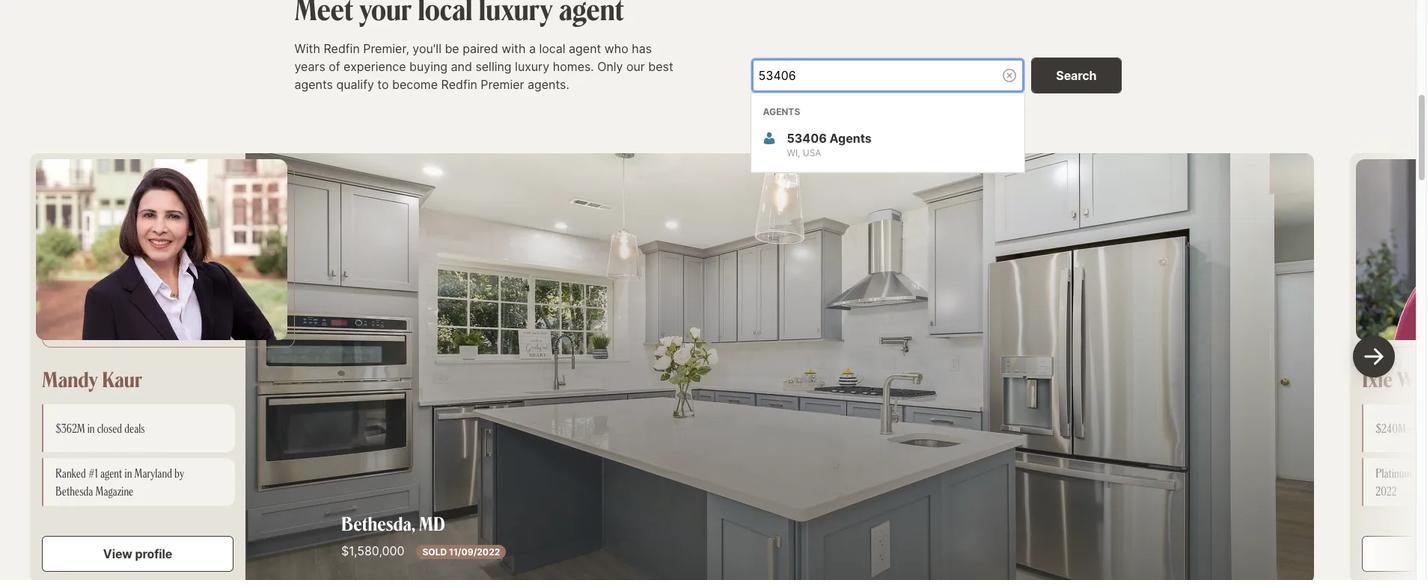 Task type: locate. For each thing, give the bounding box(es) containing it.
1 horizontal spatial redfin
[[441, 77, 477, 92]]

only
[[597, 59, 623, 74]]

agent right #1
[[100, 466, 122, 481]]

1 horizontal spatial in
[[125, 466, 132, 481]]

agents right 53406
[[830, 131, 872, 146]]

agents
[[763, 106, 800, 118], [830, 131, 872, 146]]

has
[[632, 41, 652, 56]]

0 vertical spatial redfin
[[324, 41, 360, 56]]

$240m+
[[1376, 422, 1412, 436]]

0 horizontal spatial agent
[[100, 466, 122, 481]]

$362m
[[55, 422, 85, 436]]

md
[[419, 512, 445, 536]]

c
[[1425, 422, 1427, 436]]

0 vertical spatial agent
[[569, 41, 601, 56]]

agents
[[294, 77, 333, 92]]

in for web
[[1415, 422, 1422, 436]]

ixie web link
[[1362, 366, 1427, 393]]

to
[[377, 77, 389, 92]]

1 vertical spatial agents
[[830, 131, 872, 146]]

by
[[174, 466, 184, 481]]

maryland
[[134, 466, 172, 481]]

in
[[87, 422, 95, 436], [1415, 422, 1422, 436], [125, 466, 132, 481]]

redfin
[[324, 41, 360, 56], [441, 77, 477, 92]]

with
[[294, 41, 320, 56]]

redfin up of
[[324, 41, 360, 56]]

agents up 53406
[[763, 106, 800, 118]]

redfin down the and
[[441, 77, 477, 92]]

0 horizontal spatial redfin
[[324, 41, 360, 56]]

in left closed
[[87, 422, 95, 436]]

with
[[502, 41, 526, 56]]

sold
[[422, 547, 447, 558]]

2 horizontal spatial in
[[1415, 422, 1422, 436]]

1 horizontal spatial agents
[[830, 131, 872, 146]]

you'll
[[413, 41, 441, 56]]

ranked #1 agent in maryland by bethesda magazine
[[55, 466, 184, 499]]

of
[[329, 59, 340, 74]]

in left c
[[1415, 422, 1422, 436]]

platinum rec
[[1376, 466, 1427, 499]]

a
[[529, 41, 536, 56]]

sold 11/09/2022
[[422, 547, 500, 558]]

with redfin premier, you'll be paired with a local agent who has years of experience buying and selling luxury homes. only our best agents qualify to become redfin premier agents.
[[294, 41, 673, 92]]

in up 'magazine'
[[125, 466, 132, 481]]

1 vertical spatial agent
[[100, 466, 122, 481]]

and
[[451, 59, 472, 74]]

1 horizontal spatial agent
[[569, 41, 601, 56]]

agent up homes.
[[569, 41, 601, 56]]

53406
[[787, 131, 827, 146]]

clear input button
[[1003, 69, 1016, 83]]

$362m in closed deals
[[55, 422, 145, 436]]

best
[[648, 59, 673, 74]]

0 vertical spatial agents
[[763, 106, 800, 118]]

search
[[1056, 68, 1097, 83]]

kaur
[[102, 366, 142, 393]]

closed
[[97, 422, 122, 436]]

platinum
[[1376, 466, 1412, 481]]

in inside ranked #1 agent in maryland by bethesda magazine
[[125, 466, 132, 481]]

0 horizontal spatial in
[[87, 422, 95, 436]]

magazine
[[95, 484, 133, 499]]

1 vertical spatial redfin
[[441, 77, 477, 92]]

paired
[[463, 41, 498, 56]]

53406 agents wi, usa
[[787, 131, 872, 159]]

agent
[[569, 41, 601, 56], [100, 466, 122, 481]]

experience
[[344, 59, 406, 74]]

homes.
[[553, 59, 594, 74]]

agent inside with redfin premier, you'll be paired with a local agent who has years of experience buying and selling luxury homes. only our best agents qualify to become redfin premier agents.
[[569, 41, 601, 56]]

$240m+ in c
[[1376, 422, 1427, 436]]

wi,
[[787, 148, 800, 159]]



Task type: describe. For each thing, give the bounding box(es) containing it.
search button
[[1031, 58, 1121, 94]]

view
[[103, 547, 132, 562]]

53406 agents link
[[787, 131, 980, 146]]

usa
[[803, 148, 821, 159]]

agents.
[[528, 77, 569, 92]]

Find an agent in your area search field
[[750, 58, 1025, 94]]

bethesda,
[[341, 512, 415, 536]]

bethesda, md
[[341, 512, 445, 536]]

mandy kaur link
[[42, 366, 142, 393]]

bethesda
[[55, 484, 93, 499]]

premier
[[481, 77, 524, 92]]

$1,580,000
[[341, 544, 404, 559]]

qualify
[[336, 77, 374, 92]]

agent inside ranked #1 agent in maryland by bethesda magazine
[[100, 466, 122, 481]]

become
[[392, 77, 438, 92]]

our
[[626, 59, 645, 74]]

profile
[[135, 547, 172, 562]]

buying
[[409, 59, 448, 74]]

who
[[605, 41, 628, 56]]

mandy kaur
[[42, 366, 142, 393]]

mandy
[[42, 366, 98, 393]]

local
[[539, 41, 565, 56]]

view profile button
[[42, 537, 233, 573]]

#1
[[88, 466, 98, 481]]

search input image
[[1003, 69, 1016, 83]]

web
[[1397, 366, 1427, 393]]

ixie web
[[1362, 366, 1427, 393]]

years
[[294, 59, 325, 74]]

in for kaur
[[87, 422, 95, 436]]

luxury
[[515, 59, 549, 74]]

11/09/2022
[[449, 547, 500, 558]]

be
[[445, 41, 459, 56]]

next image
[[1356, 339, 1392, 375]]

0 horizontal spatial agents
[[763, 106, 800, 118]]

rec
[[1414, 466, 1427, 481]]

ixie
[[1362, 366, 1393, 393]]

view profile
[[103, 547, 172, 562]]

deals
[[124, 422, 145, 436]]

agents inside 53406 agents wi, usa
[[830, 131, 872, 146]]

ranked
[[55, 466, 86, 481]]

premier,
[[363, 41, 409, 56]]

mandy kaur image
[[36, 160, 287, 340]]

selling
[[476, 59, 512, 74]]



Task type: vqa. For each thing, say whether or not it's contained in the screenshot.
left apartment
no



